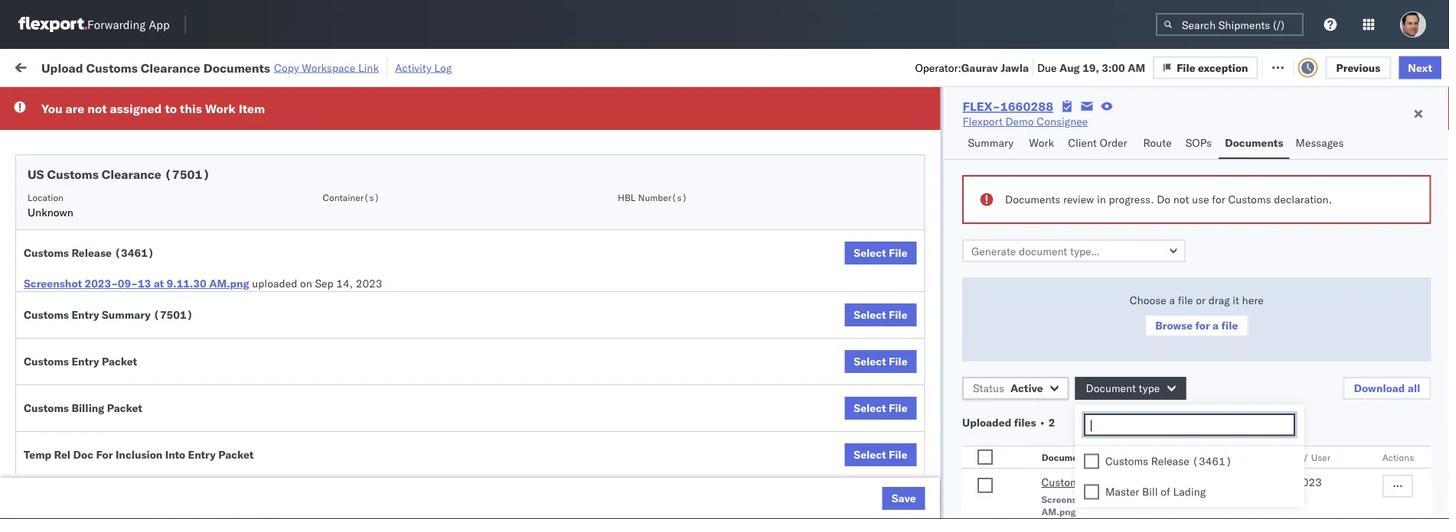 Task type: vqa. For each thing, say whether or not it's contained in the screenshot.
third Schedule from the bottom of the page
yes



Task type: describe. For each thing, give the bounding box(es) containing it.
jawla
[[1001, 61, 1029, 74]]

1919147
[[918, 456, 965, 469]]

international
[[35, 160, 97, 173]]

est, for upload proof of delivery link
[[310, 422, 333, 436]]

ca for 2nd the schedule pickup from los angeles, ca link
[[209, 455, 224, 469]]

schedule for schedule delivery appointment button for 10:30 pm est, feb 21, 2023
[[35, 287, 80, 300]]

2150210 for 12:00 pm est, feb 25, 2023
[[918, 422, 965, 436]]

maeu1234567 for confirm pickup from los angeles, ca
[[989, 354, 1067, 368]]

2023 up 3:00 pm est, feb 20, 2023
[[370, 186, 396, 200]]

017482927423 for 12:00 pm est, feb 25, 2023
[[1094, 422, 1174, 436]]

blocked,
[[187, 95, 226, 106]]

action
[[1397, 59, 1430, 73]]

activity log
[[395, 61, 452, 74]]

ocean lcl for honeywell
[[491, 287, 544, 301]]

778 at risk
[[288, 59, 341, 73]]

3 resize handle column header from the left
[[465, 119, 483, 520]]

link
[[358, 61, 379, 74]]

temp
[[24, 449, 51, 462]]

2 honeywell - test account from the left
[[700, 287, 826, 301]]

1 horizontal spatial at
[[310, 59, 320, 73]]

schedule delivery appointment link for 2:59 am est, feb 17, 2023
[[35, 118, 188, 133]]

location unknown
[[28, 192, 73, 219]]

2 vertical spatial packet
[[218, 449, 254, 462]]

1 honeywell from the left
[[596, 287, 646, 301]]

timestamp / user
[[1254, 452, 1330, 464]]

9.11.30 inside customs release (3461) screenshot 2023-09-13 at 9.11.30 am.png
[[1164, 494, 1198, 506]]

2 2001714 from the top
[[918, 186, 965, 200]]

angeles, for 1st confirm pickup from los angeles, ca link from the bottom
[[158, 354, 200, 367]]

forwarding
[[87, 17, 146, 32]]

bicu1234565, demu1232567
[[989, 489, 1145, 503]]

3:00 for integration test account - on ag
[[258, 220, 281, 233]]

est, for schedule pickup from los angeles international airport link
[[303, 153, 326, 166]]

entry for summary
[[72, 309, 99, 322]]

ca for 1st confirm pickup from los angeles, ca link from the bottom
[[203, 354, 217, 367]]

0 horizontal spatial 2023-
[[85, 277, 118, 291]]

25, for 12:00 pm est, feb 25, 2023
[[357, 422, 374, 436]]

import
[[129, 59, 164, 73]]

this
[[180, 101, 202, 116]]

schedule pickup from los angeles international airport button
[[35, 144, 229, 176]]

browse
[[1155, 319, 1192, 333]]

upload proof of delivery button
[[35, 421, 153, 437]]

integration for 12:00 pm est, feb 25, 2023
[[700, 422, 753, 436]]

files
[[1014, 416, 1036, 430]]

pickup for 1st confirm pickup from los angeles, ca link from the top
[[77, 320, 110, 334]]

forwarding app
[[87, 17, 170, 32]]

2 horizontal spatial for
[[1212, 193, 1225, 206]]

2023 up the 12:00 pm est, feb 25, 2023
[[371, 389, 397, 402]]

schedule pickup from los angeles, ca for 1st the schedule pickup from los angeles, ca link
[[35, 253, 224, 266]]

1911408 for confirm pickup from los angeles, ca
[[918, 321, 965, 335]]

air for 12:00 pm est, feb 25, 2023
[[491, 422, 505, 436]]

: for snoozed
[[352, 95, 355, 106]]

proof
[[73, 421, 99, 435]]

confirm delivery link
[[35, 387, 116, 402]]

est, up 3:00 pm est, feb 20, 2023
[[303, 186, 326, 200]]

ocean for honeywell - test account
[[491, 287, 522, 301]]

item
[[239, 101, 265, 116]]

type
[[1089, 452, 1109, 464]]

flex
[[861, 125, 878, 137]]

am.png inside customs release (3461) screenshot 2023-09-13 at 9.11.30 am.png
[[1041, 506, 1076, 518]]

est, down the 12:00 pm est, feb 25, 2023
[[304, 456, 327, 469]]

confirm delivery
[[35, 388, 116, 401]]

activity
[[395, 61, 432, 74]]

2023 down 20,
[[356, 277, 382, 291]]

rel
[[54, 449, 71, 462]]

from for 1st confirm pickup from los angeles, ca link from the bottom
[[113, 354, 135, 367]]

17, for ocean lcl
[[351, 119, 368, 132]]

deadline
[[258, 125, 297, 137]]

187 on track
[[358, 59, 421, 73]]

batch action
[[1364, 59, 1430, 73]]

file for customs entry summary (7501)
[[889, 309, 908, 322]]

1 confirm from the top
[[35, 320, 74, 334]]

container numbers
[[989, 119, 1030, 143]]

1977428 for schedule pickup from los angeles, ca
[[918, 254, 965, 267]]

work button
[[1023, 129, 1062, 159]]

integration for 3:30 pm est, feb 17, 2023
[[700, 153, 753, 166]]

12:00 pm est, feb 25, 2023
[[258, 422, 403, 436]]

integration for 3:00 pm est, feb 20, 2023
[[700, 220, 753, 233]]

otter products - test account
[[596, 119, 743, 132]]

client name
[[596, 125, 647, 137]]

0 horizontal spatial a
[[1169, 294, 1175, 307]]

upload for proof
[[35, 421, 70, 435]]

numbers for mbl/mawb numbers
[[1150, 125, 1187, 137]]

1 2001714 from the top
[[918, 153, 965, 166]]

documents inside documents button
[[1225, 136, 1283, 150]]

schedule for schedule pickup from los angeles, ca button
[[35, 253, 80, 266]]

pm up 3:00 pm est, feb 20, 2023
[[284, 186, 301, 200]]

1 horizontal spatial work
[[205, 101, 236, 116]]

document type / filename
[[1041, 452, 1160, 464]]

next button
[[1399, 56, 1441, 79]]

0 vertical spatial not
[[87, 101, 107, 116]]

2 mawb1234 from the top
[[1094, 186, 1154, 200]]

appointment for 2:59 am est, feb 17, 2023
[[125, 118, 188, 132]]

flex-2150210 for 12:00 pm est, feb 25, 2023
[[885, 422, 965, 436]]

file for customs release (3461)
[[889, 246, 908, 260]]

billing
[[72, 402, 104, 415]]

flexport demo consignee link
[[963, 114, 1088, 129]]

save
[[892, 492, 916, 506]]

flex-1911408 for confirm delivery
[[885, 389, 965, 402]]

air for 3:00 pm est, feb 20, 2023
[[491, 220, 505, 233]]

2 confirm pickup from los angeles, ca link from the top
[[35, 353, 217, 369]]

angeles, for 2nd the schedule pickup from los angeles, ca link
[[164, 455, 206, 469]]

documents button
[[1219, 129, 1290, 159]]

2 3:30 pm est, feb 17, 2023 from the top
[[258, 186, 396, 200]]

1 horizontal spatial not
[[1173, 193, 1189, 206]]

confirm pickup from los angeles, ca for 1st confirm pickup from los angeles, ca link from the bottom
[[35, 354, 217, 367]]

feb up 3:00 pm est, feb 20, 2023
[[329, 186, 348, 200]]

0 vertical spatial 3:00
[[1102, 61, 1125, 74]]

pm for schedule delivery appointment
[[291, 287, 307, 301]]

0 horizontal spatial release
[[72, 246, 112, 260]]

0 horizontal spatial (3461)
[[114, 246, 154, 260]]

2 -- from the top
[[1094, 490, 1107, 503]]

0 vertical spatial on
[[381, 59, 393, 73]]

est, for "confirm delivery" link
[[304, 389, 327, 402]]

(3461) inside customs release (3461) screenshot 2023-09-13 at 9.11.30 am.png
[[1128, 476, 1168, 490]]

from for 1st confirm pickup from los angeles, ca link from the top
[[113, 320, 135, 334]]

for inside "button"
[[1195, 319, 1210, 333]]

2 bookings from the left
[[700, 389, 745, 402]]

1 horizontal spatial sep
[[1254, 476, 1273, 490]]

schedule pickup from los angeles, ca button
[[35, 252, 224, 269]]

10 resize handle column header from the left
[[1373, 119, 1392, 520]]

release inside customs release (3461) screenshot 2023-09-13 at 9.11.30 am.png
[[1087, 476, 1125, 490]]

delivery down us customs clearance (7501)
[[83, 186, 123, 199]]

client name button
[[588, 122, 677, 137]]

1 vertical spatial at
[[154, 277, 164, 291]]

2023 right 28,
[[371, 456, 397, 469]]

timestamp
[[1254, 452, 1300, 464]]

ocean for otter products - test account
[[491, 119, 522, 132]]

lading
[[1173, 486, 1206, 499]]

resize handle column header for mbl/mawb numbers button at the right top
[[1269, 119, 1287, 520]]

est, for schedule delivery appointment link for 10:30 pm est, feb 21, 2023
[[310, 287, 333, 301]]

document type / filename button
[[1038, 449, 1224, 464]]

client for client order
[[1068, 136, 1097, 150]]

documents review in progress. do not use for customs declaration.
[[1005, 193, 1332, 206]]

1977428 for confirm pickup from los angeles, ca
[[918, 355, 965, 368]]

1 vertical spatial demu1232567
[[1067, 489, 1145, 503]]

ocean fcl
[[491, 389, 545, 402]]

route
[[1143, 136, 1172, 150]]

0 vertical spatial actions
[[1401, 125, 1433, 137]]

2 1977428 from the top
[[918, 287, 965, 301]]

forwarding app link
[[18, 17, 170, 32]]

import work
[[129, 59, 193, 73]]

packet for customs entry packet
[[102, 355, 137, 369]]

angeles
[[164, 144, 203, 158]]

2023 down no
[[371, 119, 397, 132]]

0 vertical spatial for
[[146, 95, 158, 106]]

2 vertical spatial 17,
[[350, 186, 367, 200]]

1 vertical spatial on
[[300, 277, 312, 291]]

schedule pickup from los angeles, ca for 2nd the schedule pickup from los angeles, ca link
[[35, 455, 224, 469]]

pickup for 1st confirm pickup from los angeles, ca link from the bottom
[[77, 354, 110, 367]]

los for first confirm pickup from los angeles, ca button from the top
[[138, 320, 155, 334]]

feb down deadline button on the top left
[[329, 153, 348, 166]]

select for temp rel doc for inclusion into entry packet
[[854, 449, 886, 462]]

mbl/mawb numbers button
[[1086, 122, 1272, 137]]

in
[[1097, 193, 1106, 206]]

select file button for customs billing packet
[[845, 397, 917, 420]]

am for 3:00 am est, feb 25, 2023
[[284, 389, 302, 402]]

select file for customs billing packet
[[854, 402, 908, 415]]

customs billing packet
[[24, 402, 142, 415]]

consignee button
[[692, 122, 838, 137]]

save button
[[882, 488, 925, 511]]

status : ready for work, blocked, in progress
[[83, 95, 277, 106]]

28,
[[351, 456, 368, 469]]

number(s)
[[638, 192, 687, 203]]

0 vertical spatial 09-
[[118, 277, 138, 291]]

select for customs billing packet
[[854, 402, 886, 415]]

0 vertical spatial 13
[[138, 277, 151, 291]]

: for status
[[110, 95, 112, 106]]

declaration.
[[1274, 193, 1332, 206]]

187
[[358, 59, 378, 73]]

customs release (3461) inside list box
[[1105, 455, 1232, 469]]

are
[[66, 101, 84, 116]]

summary inside button
[[968, 136, 1014, 150]]

delivery up temp rel doc for inclusion into entry packet
[[114, 421, 153, 435]]

hbl
[[618, 192, 636, 203]]

1 3:30 from the top
[[258, 153, 281, 166]]

file inside "button"
[[1221, 319, 1238, 333]]

2023 right 21,
[[376, 287, 403, 301]]

uploaded files ∙ 2
[[962, 416, 1055, 430]]

1 vertical spatial summary
[[102, 309, 151, 322]]

1 honeywell - test account from the left
[[596, 287, 722, 301]]

release inside list box
[[1151, 455, 1189, 469]]

products
[[624, 119, 667, 132]]

0 horizontal spatial sep
[[315, 277, 334, 291]]

all
[[1407, 382, 1420, 395]]

angeles, for 1st confirm pickup from los angeles, ca link from the top
[[158, 320, 200, 334]]

feb down 'snoozed'
[[330, 119, 349, 132]]

choose a file or drag it here
[[1129, 294, 1263, 307]]

upload customs clearance documents link
[[35, 219, 226, 234]]

2 schedule pickup from los angeles, ca link from the top
[[35, 454, 224, 470]]

ca for 1st the schedule pickup from los angeles, ca link
[[209, 253, 224, 266]]

upload customs clearance documents
[[35, 219, 226, 233]]

1 mawb1234 from the top
[[1094, 153, 1154, 166]]

or
[[1196, 294, 1205, 307]]

delivery for 2:59 am est, feb 17, 2023
[[83, 118, 123, 132]]

2023 right 20,
[[370, 220, 396, 233]]

0 vertical spatial screenshot
[[24, 277, 82, 291]]

clearance for upload customs clearance documents copy workspace link
[[141, 60, 200, 75]]

resize handle column header for flex id button
[[963, 119, 982, 520]]

am for 2:59 am est, feb 17, 2023
[[284, 119, 302, 132]]

container
[[989, 119, 1030, 131]]

2:59 for 2:59 am est, feb 28, 2023
[[258, 456, 281, 469]]

2 vertical spatial entry
[[188, 449, 216, 462]]

air for 3:30 pm est, feb 17, 2023
[[491, 153, 505, 166]]

2
[[1048, 416, 1055, 430]]

2023 down timestamp / user button
[[1295, 476, 1322, 490]]

screenshot 2023-09-13 at 9.11.30 am.png link
[[24, 276, 249, 292]]

snoozed
[[317, 95, 352, 106]]

los for 1st confirm pickup from los angeles, ca button from the bottom of the page
[[138, 354, 155, 367]]

name
[[623, 125, 647, 137]]

/ inside button
[[1112, 452, 1117, 464]]

my work
[[15, 56, 83, 77]]

sep 14, 2023
[[1254, 476, 1322, 490]]

next
[[1408, 61, 1432, 74]]

2 schedule delivery appointment from the top
[[35, 186, 188, 199]]

feb left 21,
[[336, 287, 354, 301]]

summary button
[[962, 129, 1023, 159]]

document type button
[[1075, 377, 1186, 400]]

lcl for honeywell - test account
[[525, 287, 544, 301]]

client order button
[[1062, 129, 1137, 159]]

feb left 28,
[[330, 456, 349, 469]]

3:00 pm est, feb 20, 2023
[[258, 220, 396, 233]]

route button
[[1137, 129, 1179, 159]]

10:30
[[258, 287, 288, 301]]

previous button
[[1326, 56, 1391, 79]]

at inside customs release (3461) screenshot 2023-09-13 at 9.11.30 am.png
[[1152, 494, 1161, 506]]

flxt00001977428a for schedule pickup from los angeles, ca
[[1094, 254, 1199, 267]]

1 vertical spatial actions
[[1382, 452, 1414, 464]]

resize handle column header for client name button
[[674, 119, 692, 520]]

0 vertical spatial upload
[[41, 60, 83, 75]]

1660288
[[1000, 99, 1053, 114]]

2 flex-1977428 from the top
[[885, 287, 965, 301]]

resize handle column header for consignee button
[[835, 119, 853, 520]]

operator
[[1295, 125, 1332, 137]]

document for document type / filename
[[1041, 452, 1086, 464]]

browse for a file
[[1155, 319, 1238, 333]]

document for document type
[[1086, 382, 1136, 395]]

0 horizontal spatial customs release (3461)
[[24, 246, 154, 260]]



Task type: locate. For each thing, give the bounding box(es) containing it.
flex-1977428 for confirm pickup from los angeles, ca
[[885, 355, 965, 368]]

am for 2:59 am est, feb 28, 2023
[[284, 456, 302, 469]]

clearance for upload customs clearance documents
[[119, 219, 168, 233]]

1 vertical spatial schedule delivery appointment button
[[35, 185, 188, 202]]

1 confirm pickup from los angeles, ca button from the top
[[35, 320, 217, 336]]

schedule delivery appointment for 10:30 pm est, feb 21, 2023
[[35, 287, 188, 300]]

flxt00001977428a up the type
[[1094, 355, 1199, 368]]

of right proof
[[102, 421, 111, 435]]

container numbers button
[[982, 116, 1071, 143]]

schedule delivery appointment link down us customs clearance (7501)
[[35, 185, 188, 200]]

los left into
[[144, 455, 161, 469]]

3 schedule from the top
[[35, 186, 80, 199]]

1 flex-2150210 from the top
[[885, 220, 965, 233]]

select file button for customs entry packet
[[845, 351, 917, 374]]

1 horizontal spatial status
[[973, 382, 1004, 395]]

my
[[15, 56, 40, 77]]

integration test account - on ag
[[596, 220, 760, 233], [700, 220, 865, 233], [596, 422, 760, 436], [700, 422, 865, 436]]

entry up confirm delivery
[[72, 355, 99, 369]]

3:00 up 'uploaded'
[[258, 220, 281, 233]]

schedule down unknown
[[35, 253, 80, 266]]

0 vertical spatial release
[[72, 246, 112, 260]]

schedule delivery appointment button up customs entry summary (7501)
[[35, 286, 188, 303]]

0 horizontal spatial screenshot
[[24, 277, 82, 291]]

1 horizontal spatial screenshot
[[1041, 494, 1091, 506]]

select file button for customs release (3461)
[[845, 242, 917, 265]]

2 horizontal spatial at
[[1152, 494, 1161, 506]]

in
[[228, 95, 236, 106]]

0 vertical spatial demo123
[[1094, 321, 1145, 335]]

1 vertical spatial schedule delivery appointment
[[35, 186, 188, 199]]

1 vertical spatial release
[[1151, 455, 1189, 469]]

of right bill
[[1161, 486, 1170, 499]]

1 bookings from the left
[[596, 389, 640, 402]]

flex-1988285 button
[[861, 115, 968, 137], [861, 115, 968, 137]]

document left the type
[[1086, 382, 1136, 395]]

on
[[727, 220, 743, 233], [831, 220, 847, 233], [727, 422, 743, 436], [831, 422, 847, 436]]

6 resize handle column header from the left
[[835, 119, 853, 520]]

filtered by:
[[15, 94, 70, 107]]

flxt00001977428a for confirm pickup from los angeles, ca
[[1094, 355, 1199, 368]]

1 vertical spatial 017482927423
[[1094, 422, 1174, 436]]

0 vertical spatial a
[[1169, 294, 1175, 307]]

select file button for customs entry summary (7501)
[[845, 304, 917, 327]]

for right use
[[1212, 193, 1225, 206]]

2 maeu1234567 from the top
[[989, 287, 1067, 300]]

from for 2nd the schedule pickup from los angeles, ca link
[[119, 455, 142, 469]]

4 select file from the top
[[854, 402, 908, 415]]

1 vertical spatial (7501)
[[153, 309, 193, 322]]

drag
[[1208, 294, 1230, 307]]

document type
[[1086, 382, 1160, 395]]

from inside schedule pickup from los angeles international airport
[[119, 144, 142, 158]]

customs
[[86, 60, 138, 75], [47, 167, 99, 182], [1228, 193, 1271, 206], [73, 219, 116, 233], [24, 246, 69, 260], [24, 309, 69, 322], [24, 355, 69, 369], [24, 402, 69, 415], [1105, 455, 1148, 469], [1041, 476, 1084, 490]]

1 horizontal spatial release
[[1087, 476, 1125, 490]]

mode
[[491, 125, 515, 137]]

2 confirm pickup from los angeles, ca button from the top
[[35, 353, 217, 370]]

clearance inside button
[[119, 219, 168, 233]]

9 resize handle column header from the left
[[1269, 119, 1287, 520]]

schedule delivery appointment button down us customs clearance (7501)
[[35, 185, 188, 202]]

select file
[[854, 246, 908, 260], [854, 309, 908, 322], [854, 355, 908, 369], [854, 402, 908, 415], [854, 449, 908, 462]]

2 2:59 from the top
[[258, 456, 281, 469]]

pickup for 2nd the schedule pickup from los angeles, ca link
[[83, 455, 116, 469]]

2 select file from the top
[[854, 309, 908, 322]]

0 vertical spatial lcl
[[525, 119, 544, 132]]

0 vertical spatial of
[[102, 421, 111, 435]]

0 vertical spatial schedule pickup from los angeles, ca link
[[35, 252, 224, 268]]

1911408 for confirm delivery
[[918, 389, 965, 402]]

resize handle column header for workitem button at left
[[230, 119, 249, 520]]

pm up 'uploaded'
[[284, 220, 301, 233]]

entry right into
[[188, 449, 216, 462]]

1 vertical spatial flxt00001977428a
[[1094, 287, 1199, 301]]

numbers for container numbers
[[989, 131, 1027, 143]]

2 appointment from the top
[[125, 186, 188, 199]]

select file for temp rel doc for inclusion into entry packet
[[854, 449, 908, 462]]

13 down filename
[[1139, 494, 1150, 506]]

upload up the rel
[[35, 421, 70, 435]]

0 vertical spatial 017482927423
[[1094, 220, 1174, 233]]

--
[[1094, 456, 1107, 469], [1094, 490, 1107, 503]]

1 horizontal spatial (3461)
[[1128, 476, 1168, 490]]

angeles, for 1st the schedule pickup from los angeles, ca link
[[164, 253, 206, 266]]

0 vertical spatial 1977428
[[918, 254, 965, 267]]

est, for upload customs clearance documents link
[[303, 220, 326, 233]]

2 / from the left
[[1303, 452, 1308, 464]]

select file button for temp rel doc for inclusion into entry packet
[[845, 444, 917, 467]]

2 air from the top
[[491, 220, 505, 233]]

5 schedule from the top
[[35, 287, 80, 300]]

flex-1911466 button
[[861, 486, 968, 507], [861, 486, 968, 507]]

3 appointment from the top
[[125, 287, 188, 300]]

pm right 12:00
[[291, 422, 307, 436]]

1 confirm pickup from los angeles, ca link from the top
[[35, 320, 217, 335]]

0 vertical spatial schedule delivery appointment
[[35, 118, 188, 132]]

you are not assigned to this work item
[[41, 101, 265, 116]]

to
[[165, 101, 177, 116]]

feb up 28,
[[336, 422, 354, 436]]

(3461) down filename
[[1128, 476, 1168, 490]]

1 vertical spatial sep
[[1254, 476, 1273, 490]]

summary
[[968, 136, 1014, 150], [102, 309, 151, 322]]

3 1977428 from the top
[[918, 355, 965, 368]]

017482927423
[[1094, 220, 1174, 233], [1094, 422, 1174, 436]]

screenshot inside customs release (3461) screenshot 2023-09-13 at 9.11.30 am.png
[[1041, 494, 1091, 506]]

account
[[702, 119, 743, 132], [779, 153, 819, 166], [674, 220, 715, 233], [779, 220, 819, 233], [681, 287, 722, 301], [786, 287, 826, 301], [674, 422, 715, 436], [779, 422, 819, 436]]

3:00 am est, feb 25, 2023
[[258, 389, 397, 402]]

0 vertical spatial file
[[1177, 294, 1193, 307]]

at left risk
[[310, 59, 320, 73]]

copy
[[274, 61, 299, 74]]

los left angeles
[[144, 144, 161, 158]]

2 flex-2001714 from the top
[[885, 186, 965, 200]]

8 resize handle column header from the left
[[1068, 119, 1086, 520]]

download all
[[1354, 382, 1420, 395]]

0 horizontal spatial honeywell
[[596, 287, 646, 301]]

pickup inside schedule pickup from los angeles international airport
[[83, 144, 116, 158]]

schedule delivery appointment button for 10:30 pm est, feb 21, 2023
[[35, 286, 188, 303]]

0 vertical spatial at
[[310, 59, 320, 73]]

0 vertical spatial air
[[491, 153, 505, 166]]

workspace
[[302, 61, 355, 74]]

pm for upload customs clearance documents
[[284, 220, 301, 233]]

1 vertical spatial lcl
[[525, 287, 544, 301]]

1 horizontal spatial 9.11.30
[[1164, 494, 1198, 506]]

screenshot 2023-09-13 at 9.11.30 am.png uploaded on sep 14, 2023
[[24, 277, 382, 291]]

: left no
[[352, 95, 355, 106]]

actions down next button
[[1401, 125, 1433, 137]]

0 vertical spatial 2023-
[[85, 277, 118, 291]]

flex-1988285
[[885, 119, 965, 132]]

1 horizontal spatial 09-
[[1122, 494, 1139, 506]]

a inside "button"
[[1212, 319, 1218, 333]]

appointment down you are not assigned to this work item
[[125, 118, 188, 132]]

1 3:30 pm est, feb 17, 2023 from the top
[[258, 153, 396, 166]]

select file for customs release (3461)
[[854, 246, 908, 260]]

sops button
[[1179, 129, 1219, 159]]

/ left user
[[1303, 452, 1308, 464]]

0 vertical spatial 3:30 pm est, feb 17, 2023
[[258, 153, 396, 166]]

for left to
[[146, 95, 158, 106]]

1 vertical spatial 17,
[[350, 153, 367, 166]]

1 horizontal spatial summary
[[968, 136, 1014, 150]]

1 horizontal spatial client
[[1068, 136, 1097, 150]]

release up master bill of lading
[[1151, 455, 1189, 469]]

1 vertical spatial customs release (3461)
[[1105, 455, 1232, 469]]

not
[[87, 101, 107, 116], [1173, 193, 1189, 206]]

pickup for schedule pickup from los angeles international airport link
[[83, 144, 116, 158]]

of inside button
[[102, 421, 111, 435]]

upload customs clearance documents button
[[35, 219, 226, 235]]

schedule delivery appointment link for 10:30 pm est, feb 21, 2023
[[35, 286, 188, 301]]

resize handle column header for deadline button on the top left
[[409, 119, 427, 520]]

0 vertical spatial document
[[1086, 382, 1136, 395]]

7 resize handle column header from the left
[[963, 119, 982, 520]]

0 vertical spatial 3:30
[[258, 153, 281, 166]]

1 ocean lcl from the top
[[491, 119, 544, 132]]

2 confirm from the top
[[35, 354, 74, 367]]

0 vertical spatial 2:59
[[258, 119, 281, 132]]

flex-2001714 down flex-1988285
[[885, 153, 965, 166]]

pm down deadline on the top
[[284, 153, 301, 166]]

0 vertical spatial flex-1977428
[[885, 254, 965, 267]]

resize handle column header for mode button
[[570, 119, 588, 520]]

1 vertical spatial 13
[[1139, 494, 1150, 506]]

Search Work text field
[[935, 55, 1102, 78]]

customs release (3461) link
[[1041, 475, 1168, 494]]

select file button
[[845, 242, 917, 265], [845, 304, 917, 327], [845, 351, 917, 374], [845, 397, 917, 420], [845, 444, 917, 467]]

(7501) down screenshot 2023-09-13 at 9.11.30 am.png uploaded on sep 14, 2023
[[153, 309, 193, 322]]

flex-1911408
[[885, 321, 965, 335], [885, 389, 965, 402]]

2 vertical spatial schedule delivery appointment
[[35, 287, 188, 300]]

los inside schedule pickup from los angeles international airport
[[144, 144, 161, 158]]

schedule
[[35, 118, 80, 132], [35, 144, 80, 158], [35, 186, 80, 199], [35, 253, 80, 266], [35, 287, 80, 300], [35, 455, 80, 469]]

1 vertical spatial document
[[1041, 452, 1086, 464]]

0 horizontal spatial am.png
[[209, 277, 249, 291]]

0 vertical spatial packet
[[102, 355, 137, 369]]

am.png
[[209, 277, 249, 291], [1041, 506, 1076, 518]]

017482927423 up document type / filename button
[[1094, 422, 1174, 436]]

1 vertical spatial a
[[1212, 319, 1218, 333]]

status for status : ready for work, blocked, in progress
[[83, 95, 110, 106]]

0 vertical spatial mawb1234
[[1094, 153, 1154, 166]]

2 flex-1911408 from the top
[[885, 389, 965, 402]]

customs inside upload customs clearance documents link
[[73, 219, 116, 233]]

pickup up the "customs entry packet"
[[77, 320, 110, 334]]

ca inside button
[[209, 253, 224, 266]]

pickup
[[83, 144, 116, 158], [83, 253, 116, 266], [77, 320, 110, 334], [77, 354, 110, 367], [83, 455, 116, 469]]

los for schedule pickup from los angeles, ca button
[[144, 253, 161, 266]]

1 schedule pickup from los angeles, ca from the top
[[35, 253, 224, 266]]

/ inside button
[[1303, 452, 1308, 464]]

packet for customs billing packet
[[107, 402, 142, 415]]

numbers
[[1150, 125, 1187, 137], [989, 131, 1027, 143]]

0 vertical spatial demu1232567
[[989, 388, 1067, 402]]

17,
[[351, 119, 368, 132], [350, 153, 367, 166], [350, 186, 367, 200]]

ocean for bookings test consignee
[[491, 389, 522, 402]]

1 flex-2001714 from the top
[[885, 153, 965, 166]]

resize handle column header
[[230, 119, 249, 520], [409, 119, 427, 520], [465, 119, 483, 520], [570, 119, 588, 520], [674, 119, 692, 520], [835, 119, 853, 520], [963, 119, 982, 520], [1068, 119, 1086, 520], [1269, 119, 1287, 520], [1373, 119, 1392, 520], [1422, 119, 1440, 520]]

2 demo123 from the top
[[1094, 389, 1145, 402]]

2 flex-2150210 from the top
[[885, 422, 965, 436]]

17, down no
[[351, 119, 368, 132]]

2 otter from the left
[[700, 119, 725, 132]]

id
[[880, 125, 890, 137]]

for
[[96, 449, 113, 462]]

13 down schedule pickup from los angeles, ca button
[[138, 277, 151, 291]]

2 vertical spatial release
[[1087, 476, 1125, 490]]

2 bookings test consignee from the left
[[700, 389, 822, 402]]

lcl
[[525, 119, 544, 132], [525, 287, 544, 301]]

from for schedule pickup from los angeles international airport link
[[119, 144, 142, 158]]

1 vertical spatial --
[[1094, 490, 1107, 503]]

3 flxt00001977428a from the top
[[1094, 355, 1199, 368]]

est, for 2:59 am est, feb 17, 2023's schedule delivery appointment link
[[304, 119, 327, 132]]

numbers inside container numbers
[[989, 131, 1027, 143]]

lcl for otter products - test account
[[525, 119, 544, 132]]

air
[[491, 153, 505, 166], [491, 220, 505, 233], [491, 422, 505, 436]]

am
[[1128, 61, 1145, 74], [284, 119, 302, 132], [284, 389, 302, 402], [284, 456, 302, 469]]

1 schedule delivery appointment link from the top
[[35, 118, 188, 133]]

nyku9743990
[[989, 119, 1065, 132]]

9.11.30 right bill
[[1164, 494, 1198, 506]]

document inside button
[[1086, 382, 1136, 395]]

angeles, inside button
[[164, 253, 206, 266]]

flex-1977428
[[885, 254, 965, 267], [885, 287, 965, 301], [885, 355, 965, 368]]

select for customs release (3461)
[[854, 246, 886, 260]]

flex-1911466
[[885, 490, 965, 503]]

uploaded
[[252, 277, 297, 291]]

1 ocean from the top
[[491, 119, 522, 132]]

select file for customs entry summary (7501)
[[854, 309, 908, 322]]

browse for a file button
[[1144, 315, 1248, 338]]

of for bill
[[1161, 486, 1170, 499]]

2 confirm pickup from los angeles, ca from the top
[[35, 354, 217, 367]]

3:30 pm est, feb 17, 2023
[[258, 153, 396, 166], [258, 186, 396, 200]]

release down upload customs clearance documents button on the top left of page
[[72, 246, 112, 260]]

3 ocean from the top
[[491, 389, 522, 402]]

1 appointment from the top
[[125, 118, 188, 132]]

schedule for schedule delivery appointment button for 2:59 am est, feb 17, 2023
[[35, 118, 80, 132]]

25, for 3:00 am est, feb 25, 2023
[[351, 389, 368, 402]]

3:30 pm est, feb 17, 2023 down deadline button on the top left
[[258, 153, 396, 166]]

documents up screenshot 2023-09-13 at 9.11.30 am.png uploaded on sep 14, 2023
[[170, 219, 226, 233]]

2 resize handle column header from the left
[[409, 119, 427, 520]]

documents inside upload customs clearance documents link
[[170, 219, 226, 233]]

0 horizontal spatial file
[[1177, 294, 1193, 307]]

0 vertical spatial status
[[83, 95, 110, 106]]

1 select file button from the top
[[845, 242, 917, 265]]

delivery for 3:00 am est, feb 25, 2023
[[77, 388, 116, 401]]

it
[[1232, 294, 1239, 307]]

maeu1234567 for schedule pickup from los angeles, ca
[[989, 253, 1067, 267]]

packet up upload proof of delivery
[[107, 402, 142, 415]]

2 1911408 from the top
[[918, 389, 965, 402]]

1 vertical spatial entry
[[72, 355, 99, 369]]

0 horizontal spatial 13
[[138, 277, 151, 291]]

file left the or
[[1177, 294, 1193, 307]]

flex-2150210 for 3:00 pm est, feb 20, 2023
[[885, 220, 965, 233]]

None checkbox
[[977, 450, 993, 465]]

(10)
[[248, 59, 275, 73]]

pm for schedule pickup from los angeles international airport
[[284, 153, 301, 166]]

previous
[[1336, 61, 1380, 74]]

demo123 for confirm pickup from los angeles, ca
[[1094, 321, 1145, 335]]

0 horizontal spatial for
[[146, 95, 158, 106]]

1 vertical spatial for
[[1212, 193, 1225, 206]]

schedule delivery appointment button for 2:59 am est, feb 17, 2023
[[35, 118, 188, 134]]

1 lcl from the top
[[525, 119, 544, 132]]

1 vertical spatial flex-1977428
[[885, 287, 965, 301]]

document inside button
[[1041, 452, 1086, 464]]

2 schedule pickup from los angeles, ca from the top
[[35, 455, 224, 469]]

3 select file button from the top
[[845, 351, 917, 374]]

2 lcl from the top
[[525, 287, 544, 301]]

pickup for 1st the schedule pickup from los angeles, ca link
[[83, 253, 116, 266]]

-- down document type / filename
[[1094, 490, 1107, 503]]

2 schedule delivery appointment link from the top
[[35, 185, 188, 200]]

09- left bill
[[1122, 494, 1139, 506]]

1 vertical spatial screenshot
[[1041, 494, 1091, 506]]

(3461) inside list box
[[1192, 455, 1232, 469]]

1 vertical spatial confirm pickup from los angeles, ca button
[[35, 353, 217, 370]]

documents right sops button
[[1225, 136, 1283, 150]]

2 honeywell from the left
[[700, 287, 751, 301]]

schedule down you
[[35, 118, 80, 132]]

Search Shipments (/) text field
[[1156, 13, 1304, 36]]

1 schedule pickup from los angeles, ca link from the top
[[35, 252, 224, 268]]

order
[[1100, 136, 1127, 150]]

resize handle column header for container numbers button at the top right
[[1068, 119, 1086, 520]]

3 select file from the top
[[854, 355, 908, 369]]

0 horizontal spatial bookings
[[596, 389, 640, 402]]

schedule pickup from los angeles, ca link
[[35, 252, 224, 268], [35, 454, 224, 470]]

numbers inside button
[[1150, 125, 1187, 137]]

los for schedule pickup from los angeles international airport button
[[144, 144, 161, 158]]

flex-1977428 for schedule pickup from los angeles, ca
[[885, 254, 965, 267]]

import work button
[[123, 49, 199, 83]]

0 horizontal spatial at
[[154, 277, 164, 291]]

entry up the "customs entry packet"
[[72, 309, 99, 322]]

on right link
[[381, 59, 393, 73]]

4 select from the top
[[854, 402, 886, 415]]

track
[[396, 59, 421, 73]]

1 vertical spatial schedule pickup from los angeles, ca
[[35, 455, 224, 469]]

pickup down "upload proof of delivery" button
[[83, 455, 116, 469]]

schedule delivery appointment
[[35, 118, 188, 132], [35, 186, 188, 199], [35, 287, 188, 300]]

(7501) for us customs clearance (7501)
[[164, 167, 210, 182]]

1 vertical spatial air
[[491, 220, 505, 233]]

file for temp rel doc for inclusion into entry packet
[[889, 449, 908, 462]]

2 select file button from the top
[[845, 304, 917, 327]]

1 flex-1911408 from the top
[[885, 321, 965, 335]]

2 3:30 from the top
[[258, 186, 281, 200]]

0 horizontal spatial not
[[87, 101, 107, 116]]

schedule inside schedule pickup from los angeles international airport
[[35, 144, 80, 158]]

2023 down 3:00 am est, feb 25, 2023
[[376, 422, 403, 436]]

ca for 1st confirm pickup from los angeles, ca link from the top
[[203, 320, 217, 334]]

work
[[166, 59, 193, 73], [205, 101, 236, 116], [1029, 136, 1054, 150]]

3 schedule delivery appointment button from the top
[[35, 286, 188, 303]]

6 schedule from the top
[[35, 455, 80, 469]]

13 inside customs release (3461) screenshot 2023-09-13 at 9.11.30 am.png
[[1139, 494, 1150, 506]]

1 resize handle column header from the left
[[230, 119, 249, 520]]

2:59 for 2:59 am est, feb 17, 2023
[[258, 119, 281, 132]]

products,
[[728, 119, 775, 132]]

14,
[[336, 277, 353, 291], [1276, 476, 1292, 490]]

1 vertical spatial 09-
[[1122, 494, 1139, 506]]

0 vertical spatial 9.11.30
[[167, 277, 206, 291]]

1 vertical spatial 2001714
[[918, 186, 965, 200]]

Generate document type... text field
[[962, 240, 1185, 263]]

2 vertical spatial maeu1234567
[[989, 354, 1067, 368]]

1 -- from the top
[[1094, 456, 1107, 469]]

0 horizontal spatial status
[[83, 95, 110, 106]]

/ right type
[[1112, 452, 1117, 464]]

delivery up "billing"
[[77, 388, 116, 401]]

17, for air
[[350, 153, 367, 166]]

25, up 28,
[[357, 422, 374, 436]]

from down customs entry summary (7501)
[[113, 354, 135, 367]]

2 : from the left
[[352, 95, 355, 106]]

documents up in
[[203, 60, 270, 75]]

3 confirm from the top
[[35, 388, 74, 401]]

0 vertical spatial confirm pickup from los angeles, ca button
[[35, 320, 217, 336]]

from up "screenshot 2023-09-13 at 9.11.30 am.png" link
[[119, 253, 142, 266]]

17, up 20,
[[350, 186, 367, 200]]

0 vertical spatial 14,
[[336, 277, 353, 291]]

documents left review
[[1005, 193, 1060, 206]]

1 vertical spatial file
[[1221, 319, 1238, 333]]

pickup up confirm delivery
[[77, 354, 110, 367]]

1 maeu1234567 from the top
[[989, 253, 1067, 267]]

09- inside customs release (3461) screenshot 2023-09-13 at 9.11.30 am.png
[[1122, 494, 1139, 506]]

1 otter from the left
[[596, 119, 621, 132]]

clearance
[[141, 60, 200, 75], [102, 167, 161, 182], [119, 219, 168, 233]]

from up airport on the left of the page
[[119, 144, 142, 158]]

1 vertical spatial of
[[1161, 486, 1170, 499]]

of inside list box
[[1161, 486, 1170, 499]]

work inside button
[[1029, 136, 1054, 150]]

1 017482927423 from the top
[[1094, 220, 1174, 233]]

5 select from the top
[[854, 449, 886, 462]]

list box
[[1075, 447, 1304, 508]]

017482927423 down progress.
[[1094, 220, 1174, 233]]

delivery down are at the top of the page
[[83, 118, 123, 132]]

2 select from the top
[[854, 309, 886, 322]]

release down document type / filename
[[1087, 476, 1125, 490]]

confirm pickup from los angeles, ca down "screenshot 2023-09-13 at 9.11.30 am.png" link
[[35, 320, 217, 334]]

1 / from the left
[[1112, 452, 1117, 464]]

0 horizontal spatial 14,
[[336, 277, 353, 291]]

appointment down schedule pickup from los angeles international airport button
[[125, 186, 188, 199]]

sep left 21,
[[315, 277, 334, 291]]

2 horizontal spatial work
[[1029, 136, 1054, 150]]

1 bookings test consignee from the left
[[596, 389, 718, 402]]

customs inside customs release (3461) screenshot 2023-09-13 at 9.11.30 am.png
[[1041, 476, 1084, 490]]

5 resize handle column header from the left
[[674, 119, 692, 520]]

1 select file from the top
[[854, 246, 908, 260]]

consignee inside flexport demo consignee link
[[1037, 115, 1088, 128]]

1 select from the top
[[854, 246, 886, 260]]

est, left 20,
[[303, 220, 326, 233]]

work right this at the left top
[[205, 101, 236, 116]]

2023- inside customs release (3461) screenshot 2023-09-13 at 9.11.30 am.png
[[1093, 494, 1122, 506]]

2 ocean lcl from the top
[[491, 287, 544, 301]]

us
[[28, 167, 44, 182]]

3 select from the top
[[854, 355, 886, 369]]

file for customs billing packet
[[889, 402, 908, 415]]

list box containing customs release (3461)
[[1075, 447, 1304, 508]]

2023 up container(s)
[[370, 153, 396, 166]]

western
[[831, 153, 872, 166]]

2:59 am est, feb 28, 2023
[[258, 456, 397, 469]]

0 horizontal spatial /
[[1112, 452, 1117, 464]]

1 2:59 from the top
[[258, 119, 281, 132]]

batch
[[1364, 59, 1394, 73]]

schedule for schedule pickup from los angeles international airport button
[[35, 144, 80, 158]]

work right import
[[166, 59, 193, 73]]

consignee inside consignee button
[[700, 125, 744, 137]]

est, down 'snoozed'
[[304, 119, 327, 132]]

at left lading
[[1152, 494, 1161, 506]]

inclusion
[[116, 449, 163, 462]]

messages button
[[1290, 129, 1352, 159]]

confirm pickup from los angeles, ca link down "screenshot 2023-09-13 at 9.11.30 am.png" link
[[35, 320, 217, 335]]

3 schedule delivery appointment link from the top
[[35, 286, 188, 301]]

work inside 'button'
[[166, 59, 193, 73]]

1 vertical spatial ocean lcl
[[491, 287, 544, 301]]

2 vertical spatial flex-1977428
[[885, 355, 965, 368]]

3:00 for bookings test consignee
[[258, 389, 281, 402]]

est, down 3:00 am est, feb 25, 2023
[[310, 422, 333, 436]]

None checkbox
[[1084, 454, 1099, 470], [977, 478, 993, 494], [1084, 485, 1099, 500], [1084, 454, 1099, 470], [977, 478, 993, 494], [1084, 485, 1099, 500]]

file exception
[[1188, 59, 1260, 73], [1177, 61, 1248, 74]]

feb left 20,
[[329, 220, 348, 233]]

upload for customs
[[35, 219, 70, 233]]

3 schedule delivery appointment from the top
[[35, 287, 188, 300]]

am.png left 10:30
[[209, 277, 249, 291]]

flex-1911408 button
[[861, 317, 968, 339], [861, 317, 968, 339], [861, 385, 968, 406], [861, 385, 968, 406]]

0 vertical spatial flex-2001714
[[885, 153, 965, 166]]

1 vertical spatial confirm pickup from los angeles, ca link
[[35, 353, 217, 369]]

mawb1234 left do
[[1094, 186, 1154, 200]]

feb up the 12:00 pm est, feb 25, 2023
[[330, 389, 349, 402]]

3 flex-1977428 from the top
[[885, 355, 965, 368]]

1 : from the left
[[110, 95, 112, 106]]

1 2150210 from the top
[[918, 220, 965, 233]]

here
[[1242, 294, 1263, 307]]

schedule delivery appointment for 2:59 am est, feb 17, 2023
[[35, 118, 188, 132]]

screenshot
[[24, 277, 82, 291], [1041, 494, 1091, 506]]

use
[[1192, 193, 1209, 206]]

1 1911408 from the top
[[918, 321, 965, 335]]

customs inside list box
[[1105, 455, 1148, 469]]

at down schedule pickup from los angeles, ca button
[[154, 277, 164, 291]]

workitem
[[17, 125, 57, 137]]

est, left 21,
[[310, 287, 333, 301]]

1 vertical spatial 9.11.30
[[1164, 494, 1198, 506]]

-- up customs release (3461) link
[[1094, 456, 1107, 469]]

1 vertical spatial 14,
[[1276, 476, 1292, 490]]

1 demo123 from the top
[[1094, 321, 1145, 335]]

4 schedule from the top
[[35, 253, 80, 266]]

3:00
[[1102, 61, 1125, 74], [258, 220, 281, 233], [258, 389, 281, 402]]

2 vertical spatial 1977428
[[918, 355, 965, 368]]

1 vertical spatial maeu1234567
[[989, 287, 1067, 300]]

: left 'ready'
[[110, 95, 112, 106]]

2 ocean from the top
[[491, 287, 522, 301]]

1 horizontal spatial file
[[1221, 319, 1238, 333]]

work down 'nyku9743990'
[[1029, 136, 1054, 150]]

screenshot up customs entry summary (7501)
[[24, 277, 82, 291]]

otter
[[596, 119, 621, 132], [700, 119, 725, 132]]

2 schedule delivery appointment button from the top
[[35, 185, 188, 202]]

2 flxt00001977428a from the top
[[1094, 287, 1199, 301]]

flexport. image
[[18, 17, 87, 32]]

0 horizontal spatial client
[[596, 125, 620, 137]]

confirm pickup from los angeles, ca down customs entry summary (7501)
[[35, 354, 217, 367]]

for
[[146, 95, 158, 106], [1212, 193, 1225, 206], [1195, 319, 1210, 333]]

flxt00001977428a up browse
[[1094, 287, 1199, 301]]

snoozed : no
[[317, 95, 371, 106]]

no
[[359, 95, 371, 106]]

temp rel doc for inclusion into entry packet
[[24, 449, 254, 462]]

0 vertical spatial 25,
[[351, 389, 368, 402]]

None text field
[[1089, 420, 1294, 433]]

select for customs entry packet
[[854, 355, 886, 369]]

0 horizontal spatial otter
[[596, 119, 621, 132]]

4 select file button from the top
[[845, 397, 917, 420]]

flex-1660288 link
[[963, 99, 1053, 114]]

0 horizontal spatial of
[[102, 421, 111, 435]]

1 vertical spatial upload
[[35, 219, 70, 233]]

los down "screenshot 2023-09-13 at 9.11.30 am.png" link
[[138, 320, 155, 334]]

confirm inside "confirm delivery" link
[[35, 388, 74, 401]]

assigned
[[110, 101, 162, 116]]

flex-
[[963, 99, 1000, 114], [885, 119, 918, 132], [885, 153, 918, 166], [885, 186, 918, 200], [885, 220, 918, 233], [885, 254, 918, 267], [885, 287, 918, 301], [885, 321, 918, 335], [885, 355, 918, 368], [885, 389, 918, 402], [885, 422, 918, 436], [885, 456, 918, 469], [885, 490, 918, 503]]

1 air from the top
[[491, 153, 505, 166]]

packet down customs entry summary (7501)
[[102, 355, 137, 369]]

2150210 for 3:00 pm est, feb 20, 2023
[[918, 220, 965, 233]]

mbl/mawb
[[1094, 125, 1147, 137]]

flex-1919147 button
[[861, 452, 968, 473], [861, 452, 968, 473]]

(3461)
[[114, 246, 154, 260], [1192, 455, 1232, 469], [1128, 476, 1168, 490]]

11 resize handle column header from the left
[[1422, 119, 1440, 520]]

pickup up "screenshot 2023-09-13 at 9.11.30 am.png" link
[[83, 253, 116, 266]]

am.png down bicu1234565, demu1232567
[[1041, 506, 1076, 518]]

2 vertical spatial appointment
[[125, 287, 188, 300]]

demo123 down choose
[[1094, 321, 1145, 335]]

confirm up confirm delivery
[[35, 354, 74, 367]]

14, left 21,
[[336, 277, 353, 291]]

1 vertical spatial mawb1234
[[1094, 186, 1154, 200]]

3 maeu1234567 from the top
[[989, 354, 1067, 368]]

upload up by:
[[41, 60, 83, 75]]



